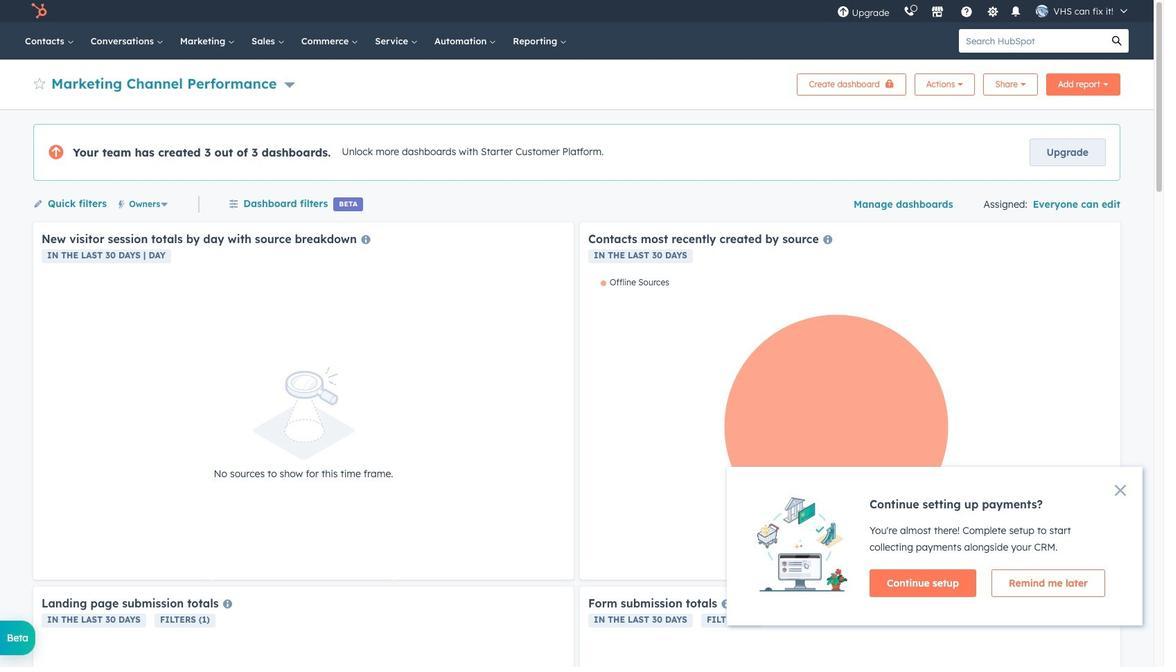 Task type: locate. For each thing, give the bounding box(es) containing it.
banner
[[33, 69, 1121, 96]]

menu
[[830, 0, 1137, 22]]

interactive chart image
[[588, 277, 1112, 572]]

landing page submission totals element
[[33, 587, 574, 667]]

form submission totals element
[[580, 587, 1121, 667]]



Task type: describe. For each thing, give the bounding box(es) containing it.
new visitor session totals by day with source breakdown element
[[33, 222, 574, 580]]

ruby anderson image
[[1036, 5, 1048, 17]]

marketplaces image
[[931, 6, 944, 19]]

toggle series visibility region
[[601, 277, 669, 288]]

close image
[[1115, 485, 1126, 496]]

contacts most recently created by source element
[[580, 222, 1121, 580]]

Search HubSpot search field
[[959, 29, 1105, 53]]



Task type: vqa. For each thing, say whether or not it's contained in the screenshot.
Multi-line text
no



